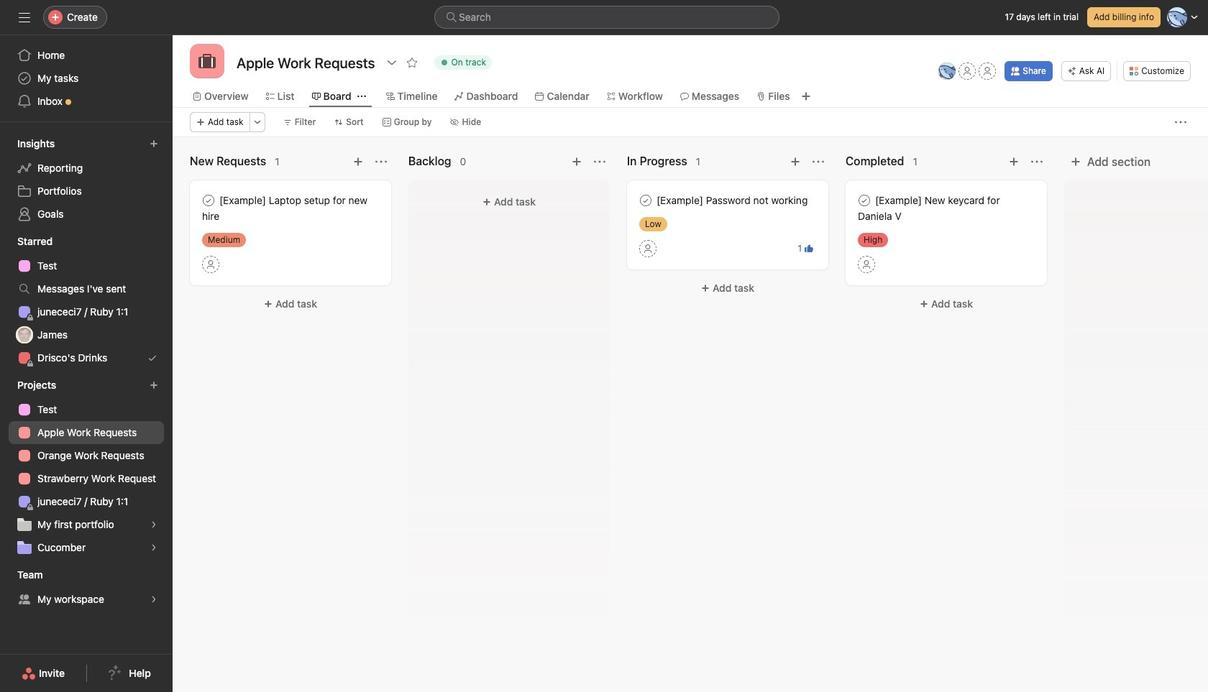 Task type: locate. For each thing, give the bounding box(es) containing it.
1 horizontal spatial mark complete checkbox
[[856, 192, 873, 209]]

insights element
[[0, 131, 173, 229]]

teams element
[[0, 563, 173, 614]]

0 horizontal spatial mark complete image
[[200, 192, 217, 209]]

2 add task image from the left
[[571, 156, 583, 168]]

1 horizontal spatial more section actions image
[[594, 156, 606, 168]]

see details, cucomber image
[[150, 544, 158, 553]]

2 horizontal spatial more section actions image
[[813, 156, 825, 168]]

more section actions image
[[376, 156, 387, 168], [594, 156, 606, 168], [813, 156, 825, 168]]

3 mark complete image from the left
[[856, 192, 873, 209]]

more section actions image
[[1032, 156, 1043, 168]]

1 horizontal spatial add task image
[[1009, 156, 1020, 168]]

Mark complete checkbox
[[637, 192, 655, 209], [856, 192, 873, 209]]

starred element
[[0, 229, 173, 373]]

2 more section actions image from the left
[[594, 156, 606, 168]]

see details, my workspace image
[[150, 596, 158, 604]]

add task image
[[790, 156, 802, 168], [1009, 156, 1020, 168]]

0 horizontal spatial more section actions image
[[376, 156, 387, 168]]

0 horizontal spatial add task image
[[353, 156, 364, 168]]

hide sidebar image
[[19, 12, 30, 23]]

2 horizontal spatial mark complete image
[[856, 192, 873, 209]]

1 horizontal spatial mark complete image
[[637, 192, 655, 209]]

add task image left more section actions image
[[1009, 156, 1020, 168]]

mark complete image for 1st add task icon from left
[[637, 192, 655, 209]]

add task image down add tab image
[[790, 156, 802, 168]]

mark complete checkbox for first add task icon from the right
[[856, 192, 873, 209]]

0 horizontal spatial mark complete checkbox
[[637, 192, 655, 209]]

2 mark complete checkbox from the left
[[856, 192, 873, 209]]

3 more section actions image from the left
[[813, 156, 825, 168]]

Mark complete checkbox
[[200, 192, 217, 209]]

1 more section actions image from the left
[[376, 156, 387, 168]]

add task image
[[353, 156, 364, 168], [571, 156, 583, 168]]

more actions image
[[253, 118, 262, 127]]

mark complete image
[[200, 192, 217, 209], [637, 192, 655, 209], [856, 192, 873, 209]]

2 add task image from the left
[[1009, 156, 1020, 168]]

list box
[[435, 6, 780, 29]]

None text field
[[233, 50, 379, 76]]

1 mark complete checkbox from the left
[[637, 192, 655, 209]]

0 horizontal spatial add task image
[[790, 156, 802, 168]]

1 horizontal spatial add task image
[[571, 156, 583, 168]]

add tab image
[[801, 91, 812, 102]]

2 mark complete image from the left
[[637, 192, 655, 209]]

manage project members image
[[939, 63, 956, 80]]

1 mark complete image from the left
[[200, 192, 217, 209]]



Task type: describe. For each thing, give the bounding box(es) containing it.
new insights image
[[150, 140, 158, 148]]

show options image
[[386, 57, 398, 68]]

1 add task image from the left
[[790, 156, 802, 168]]

1 like. you liked this task image
[[805, 245, 814, 253]]

more section actions image for first add task image from left
[[376, 156, 387, 168]]

see details, my first portfolio image
[[150, 521, 158, 530]]

mark complete checkbox for 1st add task icon from left
[[637, 192, 655, 209]]

mark complete image for first add task icon from the right
[[856, 192, 873, 209]]

briefcase image
[[199, 53, 216, 70]]

global element
[[0, 35, 173, 122]]

1 add task image from the left
[[353, 156, 364, 168]]

new project or portfolio image
[[150, 381, 158, 390]]

projects element
[[0, 373, 173, 563]]

tab actions image
[[357, 92, 366, 101]]

more section actions image for second add task image
[[594, 156, 606, 168]]

add to starred image
[[406, 57, 418, 68]]

more section actions image for 1st add task icon from left
[[813, 156, 825, 168]]

more actions image
[[1176, 117, 1187, 128]]



Task type: vqa. For each thing, say whether or not it's contained in the screenshot.
third More section actions icon from left
yes



